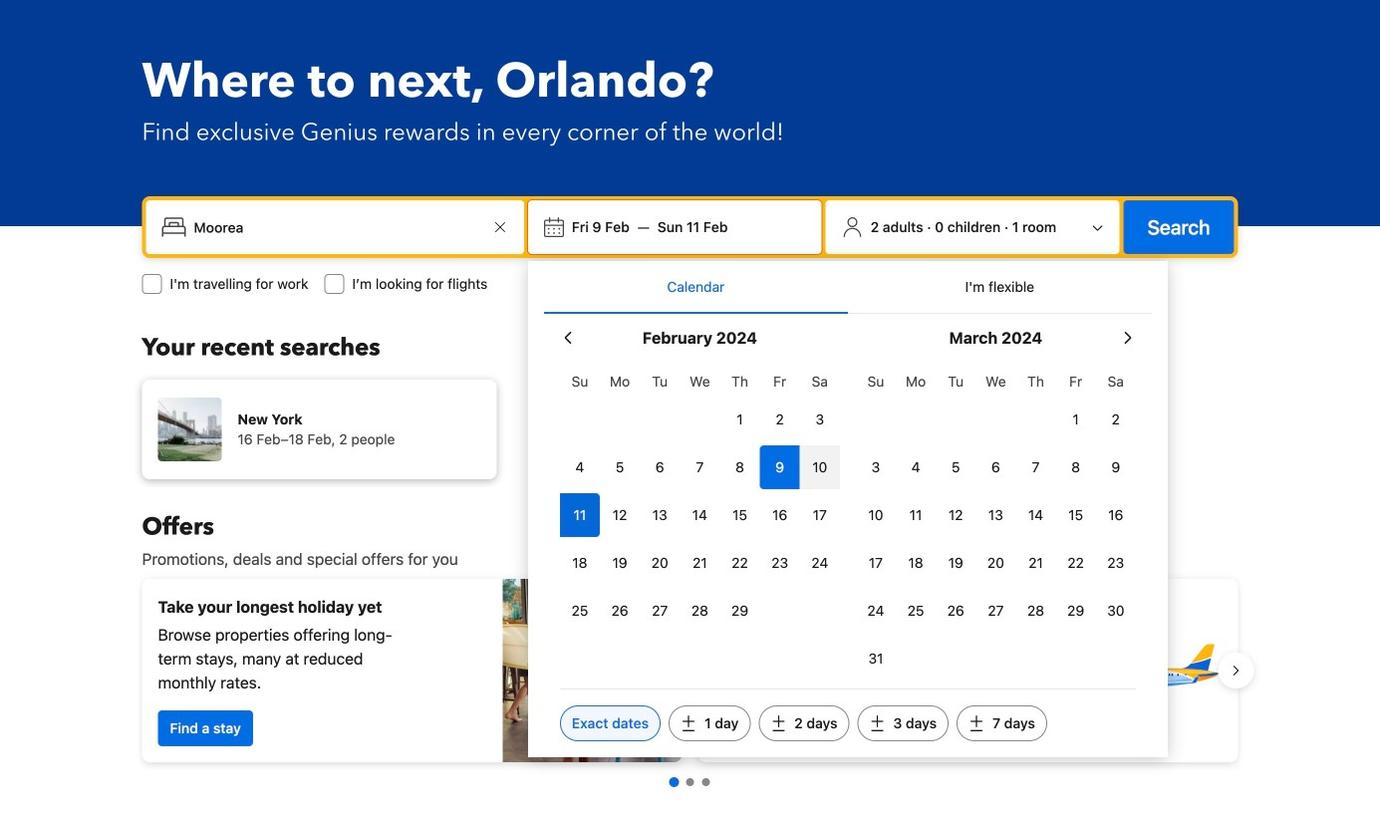 Task type: vqa. For each thing, say whether or not it's contained in the screenshot.
Is there a private pool available to guests staying at Samma Flagstaff Luxury Apartments?
no



Task type: locate. For each thing, give the bounding box(es) containing it.
4 February 2024 checkbox
[[560, 446, 600, 489]]

12 March 2024 checkbox
[[936, 493, 976, 537]]

18 March 2024 checkbox
[[896, 541, 936, 585]]

17 February 2024 checkbox
[[800, 493, 840, 537]]

19 February 2024 checkbox
[[600, 541, 640, 585]]

17 March 2024 checkbox
[[856, 541, 896, 585]]

12 February 2024 checkbox
[[600, 493, 640, 537]]

10 February 2024 checkbox
[[800, 446, 840, 489]]

29 March 2024 checkbox
[[1056, 589, 1096, 633]]

27 March 2024 checkbox
[[976, 589, 1016, 633]]

31 March 2024 checkbox
[[856, 637, 896, 681]]

1 grid from the left
[[560, 362, 840, 633]]

take your longest holiday yet image
[[503, 579, 682, 762]]

26 February 2024 checkbox
[[600, 589, 640, 633]]

25 February 2024 checkbox
[[560, 589, 600, 633]]

23 February 2024 checkbox
[[760, 541, 800, 585]]

tab list
[[544, 261, 1152, 315]]

0 horizontal spatial grid
[[560, 362, 840, 633]]

1 horizontal spatial grid
[[856, 362, 1136, 681]]

22 February 2024 checkbox
[[720, 541, 760, 585]]

3 March 2024 checkbox
[[856, 446, 896, 489]]

grid
[[560, 362, 840, 633], [856, 362, 1136, 681]]

29 February 2024 checkbox
[[720, 589, 760, 633]]

progress bar
[[669, 777, 710, 787]]

27 February 2024 checkbox
[[640, 589, 680, 633]]

region
[[126, 571, 1254, 770]]

16 March 2024 checkbox
[[1096, 493, 1136, 537]]

24 March 2024 checkbox
[[856, 589, 896, 633]]

20 March 2024 checkbox
[[976, 541, 1016, 585]]

19 March 2024 checkbox
[[936, 541, 976, 585]]

2 February 2024 checkbox
[[760, 398, 800, 442]]

fly away to your dream holiday image
[[1083, 601, 1222, 741]]

cell up 17 february 2024 option
[[800, 442, 840, 489]]

2 grid from the left
[[856, 362, 1136, 681]]

23 March 2024 checkbox
[[1096, 541, 1136, 585]]

8 February 2024 checkbox
[[720, 446, 760, 489]]

cell
[[760, 442, 800, 489], [800, 442, 840, 489], [560, 489, 600, 537]]



Task type: describe. For each thing, give the bounding box(es) containing it.
13 March 2024 checkbox
[[976, 493, 1016, 537]]

Where are you going? field
[[186, 209, 488, 245]]

18 February 2024 checkbox
[[560, 541, 600, 585]]

2 March 2024 checkbox
[[1096, 398, 1136, 442]]

28 February 2024 checkbox
[[680, 589, 720, 633]]

9 February 2024 checkbox
[[760, 446, 800, 489]]

21 March 2024 checkbox
[[1016, 541, 1056, 585]]

30 March 2024 checkbox
[[1096, 589, 1136, 633]]

24 February 2024 checkbox
[[800, 541, 840, 585]]

14 March 2024 checkbox
[[1016, 493, 1056, 537]]

9 March 2024 checkbox
[[1096, 446, 1136, 489]]

14 February 2024 checkbox
[[680, 493, 720, 537]]

25 March 2024 checkbox
[[896, 589, 936, 633]]

26 March 2024 checkbox
[[936, 589, 976, 633]]

6 February 2024 checkbox
[[640, 446, 680, 489]]

3 February 2024 checkbox
[[800, 398, 840, 442]]

20 February 2024 checkbox
[[640, 541, 680, 585]]

1 February 2024 checkbox
[[720, 398, 760, 442]]

8 March 2024 checkbox
[[1056, 446, 1096, 489]]

21 February 2024 checkbox
[[680, 541, 720, 585]]

7 February 2024 checkbox
[[680, 446, 720, 489]]

10 March 2024 checkbox
[[856, 493, 896, 537]]

5 February 2024 checkbox
[[600, 446, 640, 489]]

7 March 2024 checkbox
[[1016, 446, 1056, 489]]

4 March 2024 checkbox
[[896, 446, 936, 489]]

13 February 2024 checkbox
[[640, 493, 680, 537]]

1 March 2024 checkbox
[[1056, 398, 1096, 442]]

15 March 2024 checkbox
[[1056, 493, 1096, 537]]

15 February 2024 checkbox
[[720, 493, 760, 537]]

5 March 2024 checkbox
[[936, 446, 976, 489]]

11 March 2024 checkbox
[[896, 493, 936, 537]]

22 March 2024 checkbox
[[1056, 541, 1096, 585]]

cell up 18 february 2024 "option"
[[560, 489, 600, 537]]

cell up 16 february 2024 option
[[760, 442, 800, 489]]

6 March 2024 checkbox
[[976, 446, 1016, 489]]

28 March 2024 checkbox
[[1016, 589, 1056, 633]]

16 February 2024 checkbox
[[760, 493, 800, 537]]

11 February 2024 checkbox
[[560, 493, 600, 537]]



